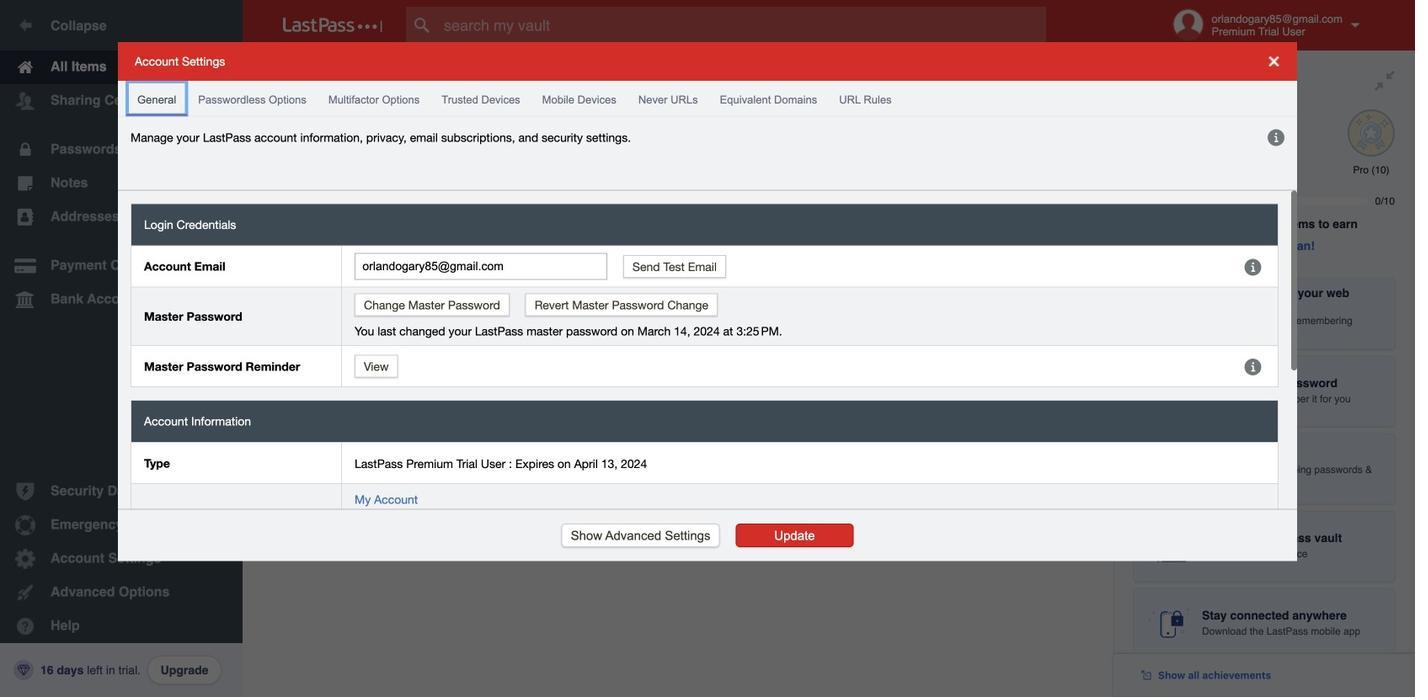 Task type: describe. For each thing, give the bounding box(es) containing it.
main navigation navigation
[[0, 0, 243, 698]]

Search search field
[[406, 7, 1079, 44]]

main content main content
[[243, 51, 1114, 55]]



Task type: locate. For each thing, give the bounding box(es) containing it.
search my vault text field
[[406, 7, 1079, 44]]

lastpass image
[[283, 18, 382, 33]]



Task type: vqa. For each thing, say whether or not it's contained in the screenshot.
alert
no



